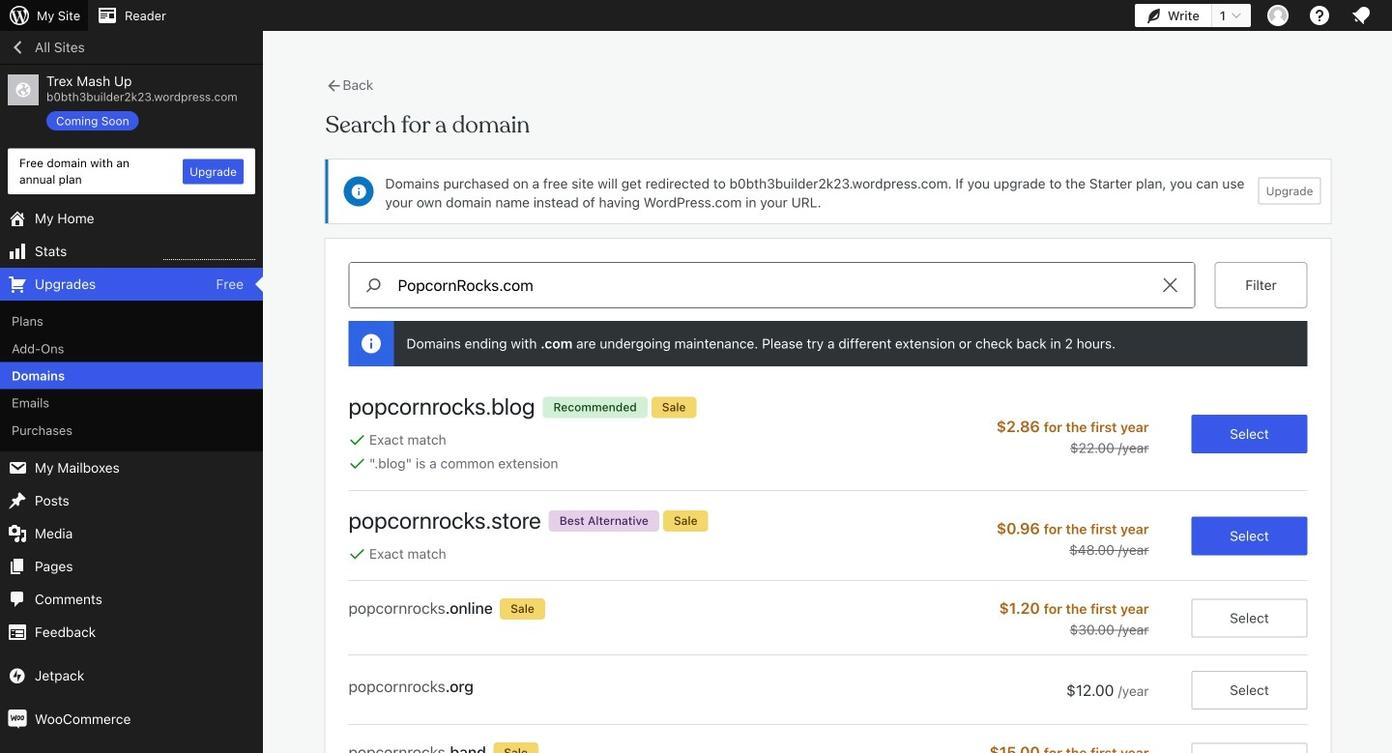 Task type: vqa. For each thing, say whether or not it's contained in the screenshot.
main content
no



Task type: locate. For each thing, give the bounding box(es) containing it.
img image
[[8, 666, 27, 685], [8, 710, 27, 729]]

wrapper drop image
[[364, 336, 379, 351]]

2 img image from the top
[[8, 710, 27, 729]]

None search field
[[349, 262, 1195, 308]]

my profile image
[[1267, 5, 1289, 26]]

0 vertical spatial img image
[[8, 666, 27, 685]]

1 vertical spatial img image
[[8, 710, 27, 729]]



Task type: describe. For each thing, give the bounding box(es) containing it.
help image
[[1308, 4, 1331, 27]]

close search image
[[1146, 274, 1194, 297]]

manage your notifications image
[[1350, 4, 1373, 27]]

1 img image from the top
[[8, 666, 27, 685]]

open search image
[[349, 274, 398, 297]]

highest hourly views 0 image
[[163, 248, 255, 260]]

What would you like your domain name to be? search field
[[398, 263, 1146, 307]]

notice status
[[349, 321, 1308, 366]]



